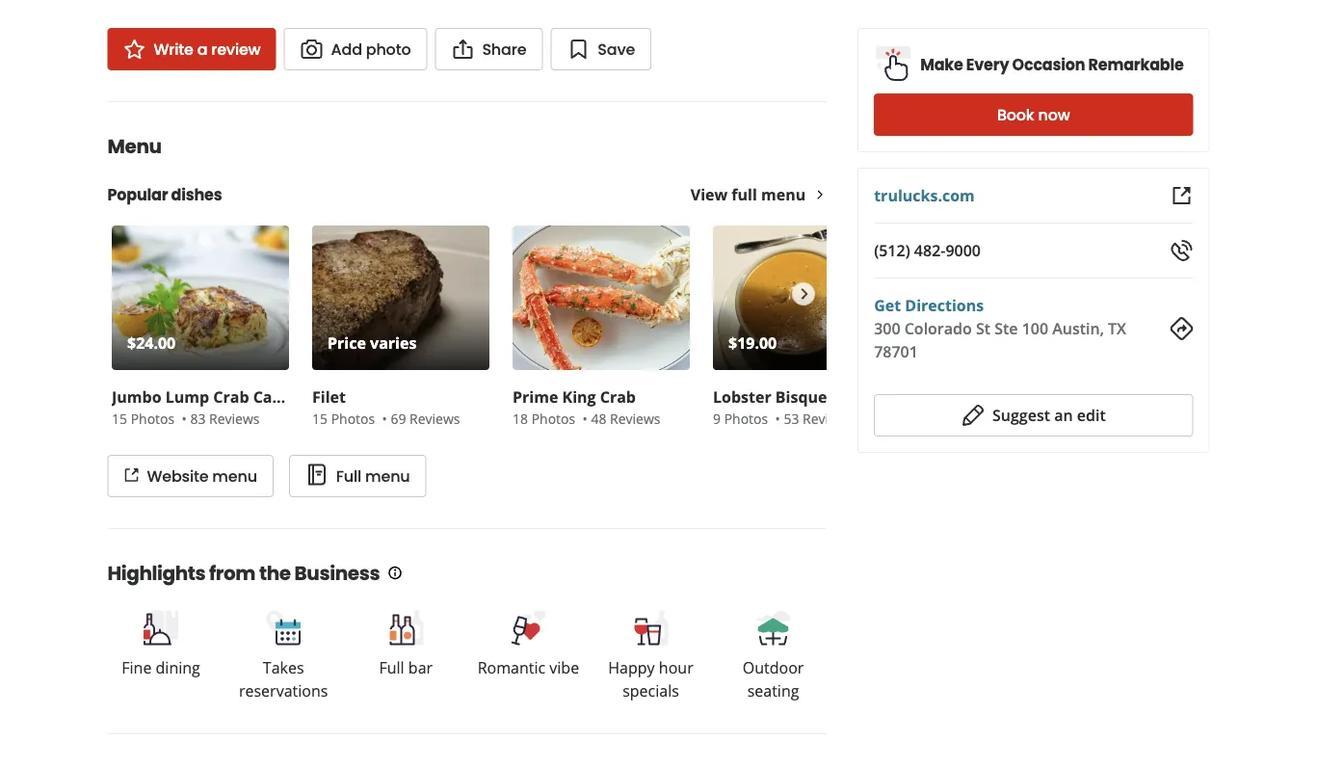 Task type: describe. For each thing, give the bounding box(es) containing it.
services offered element
[[107, 734, 827, 768]]

cake
[[253, 387, 291, 407]]

crab for king
[[600, 387, 636, 407]]

fine dining
[[122, 657, 200, 678]]

directions
[[906, 295, 984, 316]]

filet 15 photos
[[312, 387, 375, 428]]

24 external link v2 image
[[1171, 184, 1194, 207]]

prime king crab image
[[512, 226, 690, 370]]

menu element
[[77, 101, 894, 497]]

18
[[512, 409, 528, 428]]

save
[[598, 38, 635, 60]]

colorado
[[905, 318, 973, 339]]

filet image
[[312, 226, 489, 370]]

popular dishes
[[107, 184, 222, 205]]

takes
[[263, 657, 304, 678]]

lobster
[[713, 387, 771, 407]]

83 reviews
[[190, 409, 259, 428]]

53
[[784, 409, 799, 428]]

book now link
[[875, 94, 1194, 136]]

15 inside filet 15 photos
[[312, 409, 327, 428]]

full for full menu
[[336, 465, 362, 487]]

trulucks.com
[[875, 185, 975, 206]]

save button
[[551, 28, 652, 70]]

bisque
[[775, 387, 827, 407]]

2 horizontal spatial menu
[[762, 184, 806, 205]]

reviews for prime king crab
[[610, 409, 660, 428]]

9
[[713, 409, 721, 428]]

varies
[[370, 333, 416, 353]]

69 reviews
[[390, 409, 460, 428]]

trulucks.com link
[[875, 185, 975, 206]]

write a review
[[154, 38, 261, 60]]

website menu link
[[107, 455, 274, 497]]

100
[[1023, 318, 1049, 339]]

suggest
[[993, 405, 1051, 426]]

full_bar image
[[387, 609, 425, 647]]

reservations
[[239, 681, 328, 701]]

filet
[[312, 387, 346, 407]]

$24.00
[[127, 333, 175, 353]]

next image
[[794, 282, 815, 306]]

suggest an edit
[[993, 405, 1106, 426]]

takes reservations
[[239, 657, 328, 701]]

business
[[295, 560, 380, 587]]

24 directions v2 image
[[1171, 317, 1194, 340]]

happy_hour_specials image
[[632, 609, 670, 647]]

outdoor seating
[[743, 657, 804, 701]]

crab for lump
[[213, 387, 249, 407]]

fine
[[122, 657, 152, 678]]

add photo
[[331, 38, 411, 60]]

make every occasion remarkable
[[921, 54, 1184, 76]]

book now
[[998, 104, 1071, 126]]

24 save outline v2 image
[[567, 38, 590, 61]]

vibe
[[550, 657, 579, 678]]

(512)
[[875, 240, 911, 261]]

highlights from the business
[[107, 560, 380, 587]]

photos inside lobster bisque 9 photos
[[724, 409, 768, 428]]

photos inside jumbo lump crab cake 15 photos
[[130, 409, 174, 428]]

ste
[[995, 318, 1018, 339]]

a
[[197, 38, 208, 60]]

from
[[209, 560, 256, 587]]

add photo link
[[284, 28, 427, 70]]

seating
[[748, 681, 800, 701]]

53 reviews
[[784, 409, 853, 428]]

view full menu link
[[691, 184, 827, 205]]

lobster bisque 9 photos
[[713, 387, 827, 428]]

24 camera v2 image
[[300, 38, 324, 61]]

14 chevron right outline image
[[814, 188, 827, 202]]

482-
[[915, 240, 946, 261]]

reviews for jumbo lump crab cake
[[209, 409, 259, 428]]

prime
[[512, 387, 558, 407]]

menu for website menu
[[212, 465, 257, 487]]

website menu
[[147, 465, 257, 487]]



Task type: vqa. For each thing, say whether or not it's contained in the screenshot.


Task type: locate. For each thing, give the bounding box(es) containing it.
st
[[977, 318, 991, 339]]

1 crab from the left
[[213, 387, 249, 407]]

3 reviews from the left
[[610, 409, 660, 428]]

full left bar
[[379, 657, 405, 678]]

24 star v2 image
[[123, 38, 146, 61]]

full menu link
[[289, 455, 427, 497]]

48
[[591, 409, 606, 428]]

0 horizontal spatial 15
[[111, 409, 127, 428]]

write
[[154, 38, 193, 60]]

(512) 482-9000
[[875, 240, 981, 261]]

reviews right "83"
[[209, 409, 259, 428]]

edit
[[1078, 405, 1106, 426]]

now
[[1039, 104, 1071, 126]]

reviews right 69
[[409, 409, 460, 428]]

menu down 69
[[365, 465, 410, 487]]

2 photos from the left
[[331, 409, 375, 428]]

9000
[[946, 240, 981, 261]]

website
[[147, 465, 209, 487]]

photos down prime
[[531, 409, 575, 428]]

0 vertical spatial full
[[336, 465, 362, 487]]

0 horizontal spatial crab
[[213, 387, 249, 407]]

romantic_vibe image
[[509, 609, 548, 647]]

remarkable
[[1089, 54, 1184, 76]]

1 horizontal spatial full
[[379, 657, 405, 678]]

info icon image
[[388, 565, 403, 581], [388, 565, 403, 581]]

get
[[875, 295, 902, 316]]

reviews right 48
[[610, 409, 660, 428]]

photos inside filet 15 photos
[[331, 409, 375, 428]]

view
[[691, 184, 728, 205]]

previous image
[[119, 282, 141, 306]]

1 reviews from the left
[[209, 409, 259, 428]]

an
[[1055, 405, 1074, 426]]

full inside 'menu' element
[[336, 465, 362, 487]]

specials
[[623, 681, 679, 701]]

1 15 from the left
[[111, 409, 127, 428]]

dishes
[[171, 184, 222, 205]]

popular
[[107, 184, 168, 205]]

2 15 from the left
[[312, 409, 327, 428]]

happy
[[609, 657, 655, 678]]

4 photos from the left
[[724, 409, 768, 428]]

1 horizontal spatial menu
[[365, 465, 410, 487]]

view full menu
[[691, 184, 806, 205]]

takes_reservations image
[[264, 609, 303, 647]]

price
[[327, 333, 366, 353]]

the
[[259, 560, 291, 587]]

share
[[482, 38, 527, 60]]

0 horizontal spatial full
[[336, 465, 362, 487]]

photos inside prime king crab 18 photos
[[531, 409, 575, 428]]

1 horizontal spatial 15
[[312, 409, 327, 428]]

bar
[[409, 657, 433, 678]]

lump
[[165, 387, 209, 407]]

jumbo lump crab cake image
[[111, 226, 289, 370]]

photos down filet
[[331, 409, 375, 428]]

lobster bisque image
[[713, 226, 890, 370]]

0 horizontal spatial menu
[[212, 465, 257, 487]]

occasion
[[1013, 54, 1086, 76]]

get directions link
[[875, 295, 984, 316]]

share button
[[435, 28, 543, 70]]

reviews down bisque
[[803, 409, 853, 428]]

full for full bar
[[379, 657, 405, 678]]

48 reviews
[[591, 409, 660, 428]]

15 inside jumbo lump crab cake 15 photos
[[111, 409, 127, 428]]

romantic vibe
[[478, 657, 579, 678]]

69
[[390, 409, 406, 428]]

crab up the 83 reviews
[[213, 387, 249, 407]]

write a review link
[[107, 28, 276, 70]]

fine_dining image
[[142, 609, 180, 647]]

outdoor_seating_sponsored image
[[754, 609, 793, 647]]

hour
[[659, 657, 694, 678]]

full menu
[[336, 465, 410, 487]]

jumbo lump crab cake 15 photos
[[111, 387, 291, 428]]

1 horizontal spatial crab
[[600, 387, 636, 407]]

reviews for lobster bisque
[[803, 409, 853, 428]]

full bar
[[379, 657, 433, 678]]

24 phone v2 image
[[1171, 239, 1194, 262]]

every
[[967, 54, 1010, 76]]

24 pencil v2 image
[[962, 404, 985, 427]]

make
[[921, 54, 964, 76]]

menu right website
[[212, 465, 257, 487]]

83
[[190, 409, 205, 428]]

review
[[211, 38, 261, 60]]

15 down filet
[[312, 409, 327, 428]]

full
[[336, 465, 362, 487], [379, 657, 405, 678]]

24 share v2 image
[[452, 38, 475, 61]]

dining
[[156, 657, 200, 678]]

price varies
[[327, 333, 416, 353]]

3 photos from the left
[[531, 409, 575, 428]]

photo
[[366, 38, 411, 60]]

300
[[875, 318, 901, 339]]

1 photos from the left
[[130, 409, 174, 428]]

1 vertical spatial full
[[379, 657, 405, 678]]

2 reviews from the left
[[409, 409, 460, 428]]

24 menu v2 image
[[305, 463, 329, 486]]

book
[[998, 104, 1035, 126]]

jumbo
[[111, 387, 161, 407]]

menu left 14 chevron right outline icon
[[762, 184, 806, 205]]

crab inside jumbo lump crab cake 15 photos
[[213, 387, 249, 407]]

full
[[732, 184, 758, 205]]

outdoor
[[743, 657, 804, 678]]

photos down lobster
[[724, 409, 768, 428]]

suggest an edit button
[[875, 394, 1194, 437]]

menu
[[762, 184, 806, 205], [212, 465, 257, 487], [365, 465, 410, 487]]

crab up 48 reviews
[[600, 387, 636, 407]]

crab
[[213, 387, 249, 407], [600, 387, 636, 407]]

16 external link v2 image
[[124, 468, 139, 483]]

full right 24 menu v2 icon
[[336, 465, 362, 487]]

tx
[[1109, 318, 1127, 339]]

add
[[331, 38, 362, 60]]

15
[[111, 409, 127, 428], [312, 409, 327, 428]]

78701
[[875, 341, 919, 362]]

crab inside prime king crab 18 photos
[[600, 387, 636, 407]]

king
[[562, 387, 596, 407]]

2 crab from the left
[[600, 387, 636, 407]]

menu
[[107, 133, 162, 160]]

$19.00
[[728, 333, 777, 353]]

4 reviews from the left
[[803, 409, 853, 428]]

austin,
[[1053, 318, 1105, 339]]

happy hour specials
[[609, 657, 694, 701]]

romantic
[[478, 657, 546, 678]]

reviews for filet
[[409, 409, 460, 428]]

photos down jumbo
[[130, 409, 174, 428]]

15 down jumbo
[[111, 409, 127, 428]]

prime king crab 18 photos
[[512, 387, 636, 428]]

photos
[[130, 409, 174, 428], [331, 409, 375, 428], [531, 409, 575, 428], [724, 409, 768, 428]]

highlights
[[107, 560, 206, 587]]

menu for full menu
[[365, 465, 410, 487]]



